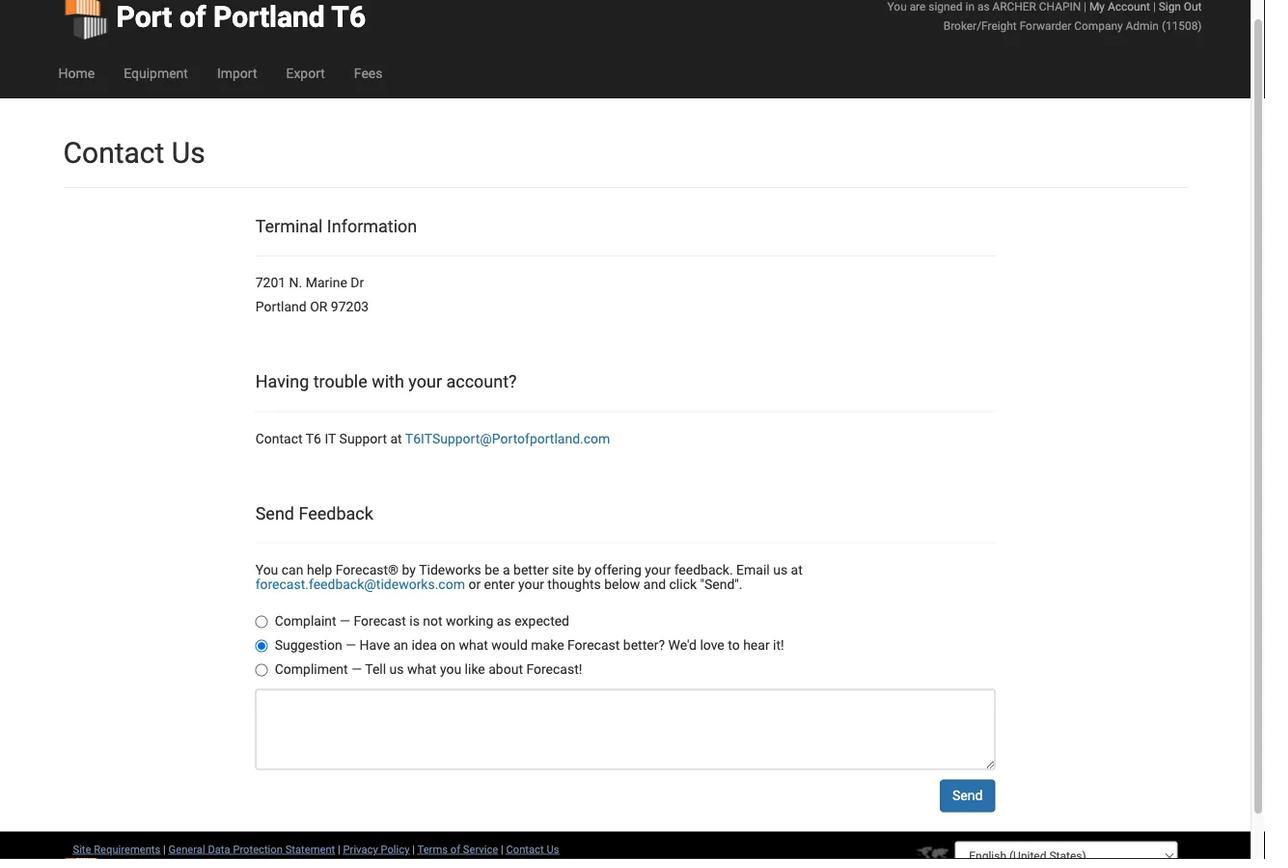 Task type: describe. For each thing, give the bounding box(es) containing it.
in
[[965, 0, 975, 14]]

trouble
[[313, 373, 367, 393]]

t6itsupport@portofportland.com link
[[405, 431, 610, 447]]

better?
[[623, 638, 665, 654]]

compliment — tell us what you like about forecast!
[[275, 662, 582, 678]]

on
[[440, 638, 455, 654]]

broker/freight
[[943, 19, 1017, 33]]

equipment button
[[109, 50, 203, 98]]

0 vertical spatial of
[[179, 0, 206, 34]]

having trouble with your account?
[[255, 373, 517, 393]]

working
[[446, 614, 493, 630]]

statement
[[285, 844, 335, 856]]

97203
[[331, 300, 369, 316]]

and
[[643, 578, 666, 593]]

enter
[[484, 578, 515, 593]]

0 horizontal spatial t6
[[306, 431, 321, 447]]

home
[[58, 66, 95, 82]]

0 horizontal spatial your
[[408, 373, 442, 393]]

like
[[465, 662, 485, 678]]

| right service
[[501, 844, 503, 856]]

n.
[[289, 275, 302, 291]]

policy
[[381, 844, 410, 856]]

fees button
[[340, 50, 397, 98]]

make
[[531, 638, 564, 654]]

privacy
[[343, 844, 378, 856]]

terminal information
[[255, 217, 417, 237]]

out
[[1184, 0, 1202, 14]]

1 vertical spatial of
[[450, 844, 460, 856]]

suggestion
[[275, 638, 342, 654]]

thoughts
[[547, 578, 601, 593]]

click
[[669, 578, 697, 593]]

import
[[217, 66, 257, 82]]

idea
[[411, 638, 437, 654]]

forwarder
[[1020, 19, 1071, 33]]

love
[[700, 638, 724, 654]]

1 horizontal spatial t6
[[331, 0, 366, 34]]

my
[[1089, 0, 1105, 14]]

or
[[468, 578, 481, 593]]

to
[[728, 638, 740, 654]]

compliment
[[275, 662, 348, 678]]

an
[[393, 638, 408, 654]]

sign out link
[[1159, 0, 1202, 14]]

archer
[[992, 0, 1036, 14]]

having
[[255, 373, 309, 393]]

forecast®
[[336, 563, 399, 579]]

complaint
[[275, 614, 336, 630]]

expected
[[514, 614, 569, 630]]

site
[[73, 844, 91, 856]]

can
[[282, 563, 303, 579]]

port
[[116, 0, 172, 34]]

better
[[513, 563, 549, 579]]

tideworks
[[419, 563, 481, 579]]

a
[[503, 563, 510, 579]]

0 vertical spatial portland
[[213, 0, 325, 34]]

site requirements | general data protection statement | privacy policy | terms of service | contact us
[[73, 844, 559, 856]]

you are signed in as archer chapin | my account | sign out broker/freight forwarder company admin (11508)
[[887, 0, 1202, 33]]

terms
[[417, 844, 448, 856]]

(11508)
[[1162, 19, 1202, 33]]

privacy policy link
[[343, 844, 410, 856]]

are
[[910, 0, 926, 14]]

| left sign
[[1153, 0, 1156, 14]]

sign
[[1159, 0, 1181, 14]]

offering
[[594, 563, 641, 579]]

equipment
[[124, 66, 188, 82]]

chapin
[[1039, 0, 1081, 14]]

you for you are signed in as archer chapin | my account | sign out broker/freight forwarder company admin (11508)
[[887, 0, 907, 14]]

contact us link
[[506, 844, 559, 856]]

| left my
[[1084, 0, 1087, 14]]

0 vertical spatial what
[[459, 638, 488, 654]]

site
[[552, 563, 574, 579]]

2 horizontal spatial your
[[645, 563, 671, 579]]

company
[[1074, 19, 1123, 33]]

below
[[604, 578, 640, 593]]

forecast.feedback@tideworks.com link
[[255, 578, 465, 593]]

be
[[485, 563, 499, 579]]

7201 n. marine dr portland or 97203
[[255, 275, 369, 316]]

1 horizontal spatial us
[[547, 844, 559, 856]]



Task type: vqa. For each thing, say whether or not it's contained in the screenshot.
bottommost You
yes



Task type: locate. For each thing, give the bounding box(es) containing it.
contact t6 it support at t6itsupport@portofportland.com
[[255, 431, 610, 447]]

we'd
[[668, 638, 697, 654]]

service
[[463, 844, 498, 856]]

1 vertical spatial portland
[[255, 300, 307, 316]]

port of portland t6
[[116, 0, 366, 34]]

contact
[[63, 136, 164, 170], [255, 431, 303, 447], [506, 844, 544, 856]]

1 vertical spatial what
[[407, 662, 437, 678]]

you inside you are signed in as archer chapin | my account | sign out broker/freight forwarder company admin (11508)
[[887, 0, 907, 14]]

1 vertical spatial forecast
[[567, 638, 620, 654]]

tell
[[365, 662, 386, 678]]

as
[[977, 0, 990, 14], [497, 614, 511, 630]]

1 vertical spatial us
[[547, 844, 559, 856]]

— for have
[[346, 638, 356, 654]]

general
[[168, 844, 205, 856]]

your right "with"
[[408, 373, 442, 393]]

1 horizontal spatial what
[[459, 638, 488, 654]]

forecast.feedback@tideworks.com
[[255, 578, 465, 593]]

send for send
[[952, 789, 983, 805]]

2 by from the left
[[577, 563, 591, 579]]

1 horizontal spatial contact
[[255, 431, 303, 447]]

you for you can help forecast® by tideworks be a better site by offering your feedback. email us at forecast.feedback@tideworks.com or enter your thoughts below and click "send".
[[255, 563, 278, 579]]

t6 up fees
[[331, 0, 366, 34]]

what down idea
[[407, 662, 437, 678]]

at right 'email'
[[791, 563, 803, 579]]

us
[[172, 136, 205, 170], [547, 844, 559, 856]]

1 horizontal spatial at
[[791, 563, 803, 579]]

forecast up have
[[354, 614, 406, 630]]

my account link
[[1089, 0, 1150, 14]]

protection
[[233, 844, 283, 856]]

what
[[459, 638, 488, 654], [407, 662, 437, 678]]

0 vertical spatial —
[[340, 614, 350, 630]]

terms of service link
[[417, 844, 498, 856]]

0 vertical spatial you
[[887, 0, 907, 14]]

0 horizontal spatial you
[[255, 563, 278, 579]]

0 horizontal spatial of
[[179, 0, 206, 34]]

it!
[[773, 638, 784, 654]]

| left general
[[163, 844, 166, 856]]

contact left it
[[255, 431, 303, 447]]

marine
[[306, 275, 347, 291]]

1 horizontal spatial by
[[577, 563, 591, 579]]

you left can
[[255, 563, 278, 579]]

None text field
[[255, 690, 995, 771]]

1 horizontal spatial as
[[977, 0, 990, 14]]

0 horizontal spatial us
[[389, 662, 404, 678]]

us right tell at the bottom of the page
[[389, 662, 404, 678]]

t6 left it
[[306, 431, 321, 447]]

fees
[[354, 66, 383, 82]]

by left tideworks
[[402, 563, 416, 579]]

0 vertical spatial contact
[[63, 136, 164, 170]]

hear
[[743, 638, 770, 654]]

us down equipment popup button
[[172, 136, 205, 170]]

data
[[208, 844, 230, 856]]

as up "would"
[[497, 614, 511, 630]]

7201
[[255, 275, 286, 291]]

terminal
[[255, 217, 323, 237]]

send inside send button
[[952, 789, 983, 805]]

us right 'email'
[[773, 563, 788, 579]]

with
[[372, 373, 404, 393]]

t6itsupport@portofportland.com
[[405, 431, 610, 447]]

0 vertical spatial as
[[977, 0, 990, 14]]

forecast
[[354, 614, 406, 630], [567, 638, 620, 654]]

us inside you can help forecast® by tideworks be a better site by offering your feedback. email us at forecast.feedback@tideworks.com or enter your thoughts below and click "send".
[[773, 563, 788, 579]]

port of portland t6 link
[[63, 0, 366, 50]]

0 horizontal spatial send
[[255, 504, 294, 524]]

export
[[286, 66, 325, 82]]

requirements
[[94, 844, 160, 856]]

1 vertical spatial contact
[[255, 431, 303, 447]]

portland down "7201"
[[255, 300, 307, 316]]

or
[[310, 300, 327, 316]]

1 horizontal spatial send
[[952, 789, 983, 805]]

at
[[390, 431, 402, 447], [791, 563, 803, 579]]

0 vertical spatial at
[[390, 431, 402, 447]]

as inside you are signed in as archer chapin | my account | sign out broker/freight forwarder company admin (11508)
[[977, 0, 990, 14]]

it
[[325, 431, 336, 447]]

2 vertical spatial contact
[[506, 844, 544, 856]]

0 horizontal spatial us
[[172, 136, 205, 170]]

0 vertical spatial t6
[[331, 0, 366, 34]]

admin
[[1126, 19, 1159, 33]]

suggestion — have an idea on what would make forecast better? we'd love to hear it!
[[275, 638, 784, 654]]

— for forecast
[[340, 614, 350, 630]]

feedback.
[[674, 563, 733, 579]]

None radio
[[255, 641, 268, 653], [255, 665, 268, 677], [255, 641, 268, 653], [255, 665, 268, 677]]

0 horizontal spatial as
[[497, 614, 511, 630]]

site requirements link
[[73, 844, 160, 856]]

signed
[[929, 0, 963, 14]]

account?
[[446, 373, 517, 393]]

of right port
[[179, 0, 206, 34]]

— left have
[[346, 638, 356, 654]]

complaint — forecast is not working as expected
[[275, 614, 569, 630]]

your
[[408, 373, 442, 393], [645, 563, 671, 579], [518, 578, 544, 593]]

forecast!
[[526, 662, 582, 678]]

— left tell at the bottom of the page
[[351, 662, 362, 678]]

general data protection statement link
[[168, 844, 335, 856]]

send feedback
[[255, 504, 373, 524]]

as right in at the right of the page
[[977, 0, 990, 14]]

is
[[409, 614, 420, 630]]

contact for contact us
[[63, 136, 164, 170]]

1 vertical spatial —
[[346, 638, 356, 654]]

"send".
[[700, 578, 743, 593]]

contact for contact t6 it support at t6itsupport@portofportland.com
[[255, 431, 303, 447]]

0 horizontal spatial at
[[390, 431, 402, 447]]

about
[[488, 662, 523, 678]]

0 vertical spatial us
[[172, 136, 205, 170]]

forecast right make at left bottom
[[567, 638, 620, 654]]

| left privacy
[[338, 844, 340, 856]]

portland
[[213, 0, 325, 34], [255, 300, 307, 316]]

what up like
[[459, 638, 488, 654]]

|
[[1084, 0, 1087, 14], [1153, 0, 1156, 14], [163, 844, 166, 856], [338, 844, 340, 856], [412, 844, 415, 856], [501, 844, 503, 856]]

not
[[423, 614, 443, 630]]

0 horizontal spatial contact
[[63, 136, 164, 170]]

import button
[[203, 50, 272, 98]]

send for send feedback
[[255, 504, 294, 524]]

1 vertical spatial us
[[389, 662, 404, 678]]

0 vertical spatial us
[[773, 563, 788, 579]]

1 vertical spatial send
[[952, 789, 983, 805]]

you inside you can help forecast® by tideworks be a better site by offering your feedback. email us at forecast.feedback@tideworks.com or enter your thoughts below and click "send".
[[255, 563, 278, 579]]

at right support
[[390, 431, 402, 447]]

would
[[491, 638, 528, 654]]

contact down home "dropdown button"
[[63, 136, 164, 170]]

you left are
[[887, 0, 907, 14]]

send
[[255, 504, 294, 524], [952, 789, 983, 805]]

us right service
[[547, 844, 559, 856]]

0 vertical spatial send
[[255, 504, 294, 524]]

1 horizontal spatial your
[[518, 578, 544, 593]]

by
[[402, 563, 416, 579], [577, 563, 591, 579]]

contact right service
[[506, 844, 544, 856]]

1 vertical spatial at
[[791, 563, 803, 579]]

of
[[179, 0, 206, 34], [450, 844, 460, 856]]

dr
[[351, 275, 364, 291]]

1 vertical spatial as
[[497, 614, 511, 630]]

1 horizontal spatial of
[[450, 844, 460, 856]]

at inside you can help forecast® by tideworks be a better site by offering your feedback. email us at forecast.feedback@tideworks.com or enter your thoughts below and click "send".
[[791, 563, 803, 579]]

of right terms
[[450, 844, 460, 856]]

by right site
[[577, 563, 591, 579]]

information
[[327, 217, 417, 237]]

export button
[[272, 50, 340, 98]]

feedback
[[299, 504, 373, 524]]

0 horizontal spatial what
[[407, 662, 437, 678]]

| right policy
[[412, 844, 415, 856]]

email
[[736, 563, 770, 579]]

0 horizontal spatial by
[[402, 563, 416, 579]]

1 vertical spatial you
[[255, 563, 278, 579]]

1 horizontal spatial forecast
[[567, 638, 620, 654]]

us
[[773, 563, 788, 579], [389, 662, 404, 678]]

1 horizontal spatial us
[[773, 563, 788, 579]]

— for tell
[[351, 662, 362, 678]]

1 vertical spatial t6
[[306, 431, 321, 447]]

None radio
[[255, 616, 268, 629]]

1 horizontal spatial you
[[887, 0, 907, 14]]

help
[[307, 563, 332, 579]]

support
[[339, 431, 387, 447]]

0 horizontal spatial forecast
[[354, 614, 406, 630]]

your right a
[[518, 578, 544, 593]]

send button
[[940, 781, 995, 813]]

portland up "import"
[[213, 0, 325, 34]]

your right "below"
[[645, 563, 671, 579]]

0 vertical spatial forecast
[[354, 614, 406, 630]]

— right complaint
[[340, 614, 350, 630]]

portland inside '7201 n. marine dr portland or 97203'
[[255, 300, 307, 316]]

1 by from the left
[[402, 563, 416, 579]]

2 vertical spatial —
[[351, 662, 362, 678]]

have
[[360, 638, 390, 654]]

2 horizontal spatial contact
[[506, 844, 544, 856]]

home button
[[44, 50, 109, 98]]



